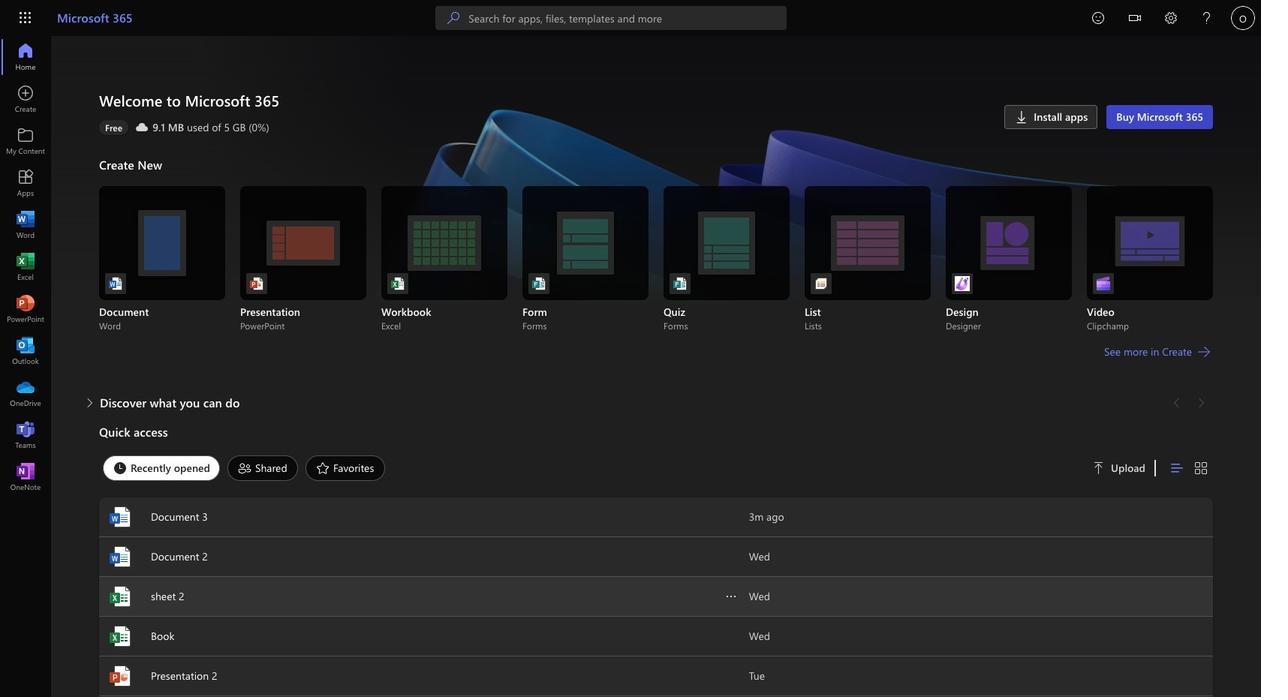 Task type: vqa. For each thing, say whether or not it's contained in the screenshot.
Minimalist sales pitch Element
no



Task type: locate. For each thing, give the bounding box(es) containing it.
0 vertical spatial excel image
[[108, 585, 132, 609]]

None search field
[[436, 6, 787, 30]]

1 horizontal spatial powerpoint image
[[108, 664, 132, 688]]

shared element
[[227, 456, 298, 481]]

application
[[0, 36, 1261, 697]]

1 vertical spatial word image
[[108, 505, 132, 529]]

1 horizontal spatial word image
[[108, 505, 132, 529]]

0 vertical spatial powerpoint image
[[18, 302, 33, 317]]

tab list
[[99, 452, 1075, 485]]

2 tab from the left
[[224, 456, 302, 481]]

forms survey image
[[532, 276, 547, 291]]

navigation
[[0, 36, 51, 498]]

banner
[[0, 0, 1261, 39]]

excel image for the name book 'cell'
[[108, 625, 132, 649]]

word image up excel icon
[[18, 218, 33, 233]]

list
[[99, 186, 1213, 332]]

2 excel image from the top
[[108, 625, 132, 649]]

tab
[[99, 456, 224, 481], [224, 456, 302, 481], [302, 456, 389, 481]]

name document 3 cell
[[99, 505, 749, 529]]

create image
[[18, 92, 33, 107]]

clipchamp video image
[[1096, 276, 1111, 291]]

apps image
[[18, 176, 33, 191]]

powerpoint image
[[18, 302, 33, 317], [108, 664, 132, 688]]

word image up word image
[[108, 505, 132, 529]]

home image
[[18, 50, 33, 65]]

name document 2 cell
[[99, 545, 749, 569]]

onedrive image
[[18, 386, 33, 401]]

1 vertical spatial powerpoint image
[[108, 664, 132, 688]]

0 vertical spatial word image
[[18, 218, 33, 233]]

new quiz image
[[673, 276, 688, 291]]

lists list image
[[814, 276, 829, 291]]

my content image
[[18, 134, 33, 149]]

excel image
[[108, 585, 132, 609], [108, 625, 132, 649]]

name book cell
[[99, 625, 749, 649]]

word image
[[18, 218, 33, 233], [108, 505, 132, 529]]

create new element
[[99, 153, 1213, 391]]

1 excel image from the top
[[108, 585, 132, 609]]

1 vertical spatial excel image
[[108, 625, 132, 649]]

onenote image
[[18, 470, 33, 485]]

this account doesn't have a microsoft 365 subscription. click to view your benefits. tooltip
[[99, 120, 128, 135]]



Task type: describe. For each thing, give the bounding box(es) containing it.
name sheet 2 cell
[[99, 585, 749, 609]]

Search box. Suggestions appear as you type. search field
[[469, 6, 787, 30]]

1 tab from the left
[[99, 456, 224, 481]]

powerpoint presentation image
[[249, 276, 264, 291]]

teams image
[[18, 428, 33, 443]]

recently opened element
[[103, 456, 220, 481]]

name presentation 2 cell
[[99, 664, 749, 688]]

0 horizontal spatial powerpoint image
[[18, 302, 33, 317]]

designer design image
[[955, 276, 970, 291]]

0 horizontal spatial word image
[[18, 218, 33, 233]]

designer design image
[[955, 276, 970, 291]]

3 tab from the left
[[302, 456, 389, 481]]

word document image
[[108, 276, 123, 291]]

word image
[[108, 545, 132, 569]]

excel image for name sheet 2 cell
[[108, 585, 132, 609]]

favorites element
[[306, 456, 385, 481]]

outlook image
[[18, 344, 33, 359]]

o image
[[1231, 6, 1255, 30]]

excel image
[[18, 260, 33, 275]]

excel workbook image
[[390, 276, 405, 291]]



